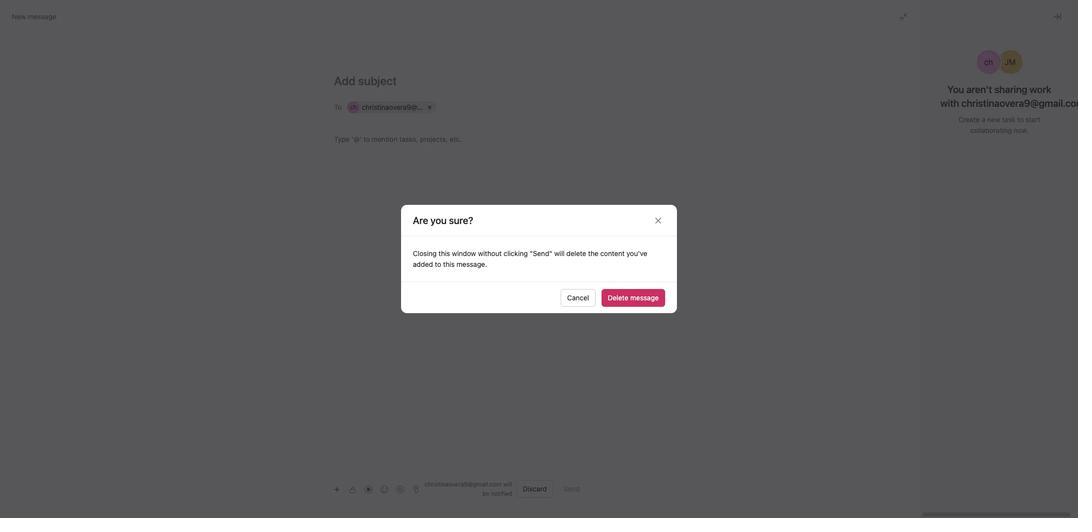 Task type: locate. For each thing, give the bounding box(es) containing it.
1 horizontal spatial be
[[1007, 493, 1014, 500]]

0 vertical spatial this
[[439, 249, 450, 258]]

1 vertical spatial ch
[[350, 104, 357, 111]]

1 horizontal spatial add
[[943, 133, 956, 141]]

0 horizontal spatial to
[[435, 260, 441, 269]]

1 horizontal spatial christinaovera9@gmail.com cell
[[838, 327, 940, 339]]

new
[[988, 115, 1001, 124]]

0 horizontal spatial christinaovera9@gmail.com cell
[[348, 102, 450, 113]]

1 horizontal spatial add task
[[943, 133, 971, 141]]

ch left 'jm'
[[985, 58, 994, 67]]

0 vertical spatial message
[[28, 12, 56, 21]]

1 vertical spatial christinaovera9@gmail.com cell
[[838, 327, 940, 339]]

2 vertical spatial will
[[996, 493, 1005, 500]]

message right new
[[28, 12, 56, 21]]

1 vertical spatial message
[[631, 294, 659, 302]]

christinaovera9@gmail.com will be notified inside christinaovera9@gmail.com dialog
[[918, 493, 1014, 509]]

add
[[322, 133, 335, 141], [943, 133, 956, 141]]

add task button
[[233, 128, 431, 146], [854, 128, 1053, 146]]

add task button down create at right
[[854, 128, 1053, 146]]

sat
[[1061, 89, 1073, 96]]

0 horizontal spatial be
[[483, 491, 490, 498]]

be
[[483, 491, 490, 498], [1007, 493, 1014, 500]]

collaborating
[[971, 126, 1013, 135]]

close this dialog image
[[655, 217, 663, 225]]

4
[[1061, 101, 1067, 112]]

1 horizontal spatial add task button
[[854, 128, 1053, 146]]

1 vertical spatial this
[[443, 260, 455, 269]]

christinaovera9@gmail.com cell inside dialog
[[838, 327, 940, 339]]

you
[[948, 84, 965, 95]]

Add subject text field
[[322, 73, 598, 89], [812, 305, 1059, 318]]

christinaovera9@gmail.com
[[362, 103, 450, 111], [852, 329, 940, 337], [425, 481, 502, 489], [918, 493, 995, 500]]

this
[[439, 249, 450, 258], [443, 260, 455, 269]]

0 vertical spatial ch
[[985, 58, 994, 67]]

add subject text field for christinaovera9@gmail.com
[[812, 305, 1059, 318]]

0 vertical spatial to
[[1018, 115, 1024, 124]]

0 vertical spatial add subject text field
[[322, 73, 598, 89]]

0 horizontal spatial add
[[322, 133, 335, 141]]

to
[[1018, 115, 1024, 124], [435, 260, 441, 269]]

now.
[[1014, 126, 1029, 135]]

0 vertical spatial christinaovera9@gmail.com cell
[[348, 102, 450, 113]]

to right added
[[435, 260, 441, 269]]

without
[[478, 249, 502, 258]]

task down create at right
[[958, 133, 971, 141]]

ch right to
[[350, 104, 357, 111]]

message for new message
[[28, 12, 56, 21]]

0 vertical spatial christinaovera9@gmail.com row
[[348, 102, 585, 116]]

1 horizontal spatial notified
[[993, 502, 1014, 509]]

2 horizontal spatial will
[[996, 493, 1005, 500]]

1 horizontal spatial christinaovera9@gmail.com row
[[838, 327, 1045, 342]]

create
[[959, 115, 980, 124]]

will
[[555, 249, 565, 258], [504, 481, 513, 489], [996, 493, 1005, 500]]

to inside closing this window without clicking "send" will delete the content you've added to this message.
[[435, 260, 441, 269]]

will inside christinaovera9@gmail.com dialog
[[996, 493, 1005, 500]]

a
[[982, 115, 986, 124]]

task inside create a new task to start collaborating now.
[[1003, 115, 1016, 124]]

delete
[[567, 249, 587, 258]]

ch
[[985, 58, 994, 67], [350, 104, 357, 111]]

0 horizontal spatial will
[[504, 481, 513, 489]]

this right the closing
[[439, 249, 450, 258]]

0 horizontal spatial ch
[[350, 104, 357, 111]]

to up now.
[[1018, 115, 1024, 124]]

1 vertical spatial to
[[435, 260, 441, 269]]

discard
[[523, 485, 547, 493]]

1 horizontal spatial will
[[555, 249, 565, 258]]

1 vertical spatial notified
[[993, 502, 1014, 509]]

message.
[[457, 260, 487, 269]]

2 add task from the left
[[943, 133, 971, 141]]

1 horizontal spatial ch
[[985, 58, 994, 67]]

record a video image
[[365, 486, 373, 494]]

add task button down to
[[233, 128, 431, 146]]

1 vertical spatial add subject text field
[[812, 305, 1059, 318]]

add task
[[322, 133, 350, 141], [943, 133, 971, 141]]

clicking
[[504, 249, 528, 258]]

0 horizontal spatial add subject text field
[[322, 73, 598, 89]]

toolbar
[[330, 482, 409, 497]]

add left 'collaborating'
[[943, 133, 956, 141]]

aren't
[[967, 84, 993, 95]]

1 horizontal spatial message
[[631, 294, 659, 302]]

message
[[28, 12, 56, 21], [631, 294, 659, 302]]

sat 4
[[1061, 89, 1073, 112]]

0 horizontal spatial message
[[28, 12, 56, 21]]

christinaovera9@gmail.com cell
[[348, 102, 450, 113], [838, 327, 940, 339]]

task down to
[[336, 133, 350, 141]]

2 horizontal spatial task
[[1003, 115, 1016, 124]]

0 horizontal spatial add task
[[322, 133, 350, 141]]

add task down to
[[322, 133, 350, 141]]

message for delete message
[[631, 294, 659, 302]]

1 horizontal spatial task
[[958, 133, 971, 141]]

1 add task from the left
[[322, 133, 350, 141]]

add task down create at right
[[943, 133, 971, 141]]

are
[[413, 215, 428, 226]]

0 horizontal spatial add task button
[[233, 128, 431, 146]]

send
[[564, 485, 580, 493]]

start
[[1026, 115, 1041, 124]]

christinaovera9@gmail.com cell for christinaovera9@gmail.com 'row' in dialog
[[838, 327, 940, 339]]

1 horizontal spatial to
[[1018, 115, 1024, 124]]

message inside button
[[631, 294, 659, 302]]

notified
[[491, 491, 513, 498], [993, 502, 1014, 509]]

christinaovera9@gmail.com will be notified
[[425, 481, 513, 498], [918, 493, 1014, 509]]

will inside closing this window without clicking "send" will delete the content you've added to this message.
[[555, 249, 565, 258]]

2 add task button from the left
[[854, 128, 1053, 146]]

added
[[413, 260, 433, 269]]

task right new
[[1003, 115, 1016, 124]]

add down to
[[322, 133, 335, 141]]

new
[[12, 12, 26, 21]]

message right delete
[[631, 294, 659, 302]]

0 horizontal spatial notified
[[491, 491, 513, 498]]

1 horizontal spatial christinaovera9@gmail.com will be notified
[[918, 493, 1014, 509]]

christinaovera9@gmail.com row
[[348, 102, 585, 116], [838, 327, 1045, 342]]

jm
[[1005, 58, 1016, 67]]

this down window
[[443, 260, 455, 269]]

1 horizontal spatial add subject text field
[[812, 305, 1059, 318]]

cancel button
[[561, 289, 596, 307]]

1 vertical spatial christinaovera9@gmail.com row
[[838, 327, 1045, 342]]

task
[[1003, 115, 1016, 124], [336, 133, 350, 141], [958, 133, 971, 141]]

0 vertical spatial will
[[555, 249, 565, 258]]



Task type: describe. For each thing, give the bounding box(es) containing it.
1 add task button from the left
[[233, 128, 431, 146]]

at mention image
[[396, 486, 404, 494]]

with christinaovera9@gmail.com
[[941, 98, 1079, 109]]

are you sure?
[[413, 215, 473, 226]]

window
[[452, 249, 476, 258]]

delete message button
[[602, 289, 666, 307]]

are you sure? dialog
[[401, 205, 677, 314]]

closing
[[413, 249, 437, 258]]

"send"
[[530, 249, 553, 258]]

minimize image
[[900, 13, 908, 21]]

closing this window without clicking "send" will delete the content you've added to this message.
[[413, 249, 648, 269]]

0 horizontal spatial christinaovera9@gmail.com row
[[348, 102, 585, 116]]

create a new task to start collaborating now.
[[959, 115, 1041, 135]]

christinaovera9@gmail.com dialog
[[812, 275, 1059, 519]]

0 horizontal spatial christinaovera9@gmail.com will be notified
[[425, 481, 513, 498]]

close image
[[1054, 13, 1062, 21]]

notified inside christinaovera9@gmail.com dialog
[[993, 502, 1014, 509]]

send button
[[558, 481, 587, 498]]

you aren't sharing work with christinaovera9@gmail.com
[[941, 84, 1079, 109]]

work
[[1030, 84, 1052, 95]]

1 add from the left
[[322, 133, 335, 141]]

0 vertical spatial notified
[[491, 491, 513, 498]]

1 vertical spatial will
[[504, 481, 513, 489]]

christinaovera9@gmail.com cell for leftmost christinaovera9@gmail.com 'row'
[[348, 102, 450, 113]]

2 add from the left
[[943, 133, 956, 141]]

sharing
[[995, 84, 1028, 95]]

you've
[[627, 249, 648, 258]]

delete
[[608, 294, 629, 302]]

discard button
[[517, 481, 554, 498]]

delete message
[[608, 294, 659, 302]]

christinaovera9@gmail.com row inside dialog
[[838, 327, 1045, 342]]

add task for first add task button from the right
[[943, 133, 971, 141]]

add subject text field for to
[[322, 73, 598, 89]]

be inside christinaovera9@gmail.com dialog
[[1007, 493, 1014, 500]]

you sure?
[[431, 215, 473, 226]]

ch inside 'row'
[[350, 104, 357, 111]]

add task for 2nd add task button from right
[[322, 133, 350, 141]]

to inside create a new task to start collaborating now.
[[1018, 115, 1024, 124]]

0 horizontal spatial task
[[336, 133, 350, 141]]

to
[[334, 103, 342, 111]]

new message
[[12, 12, 56, 21]]

content
[[601, 249, 625, 258]]

cancel
[[567, 294, 589, 302]]

the
[[588, 249, 599, 258]]



Task type: vqa. For each thing, say whether or not it's contained in the screenshot.
rightmost Add
yes



